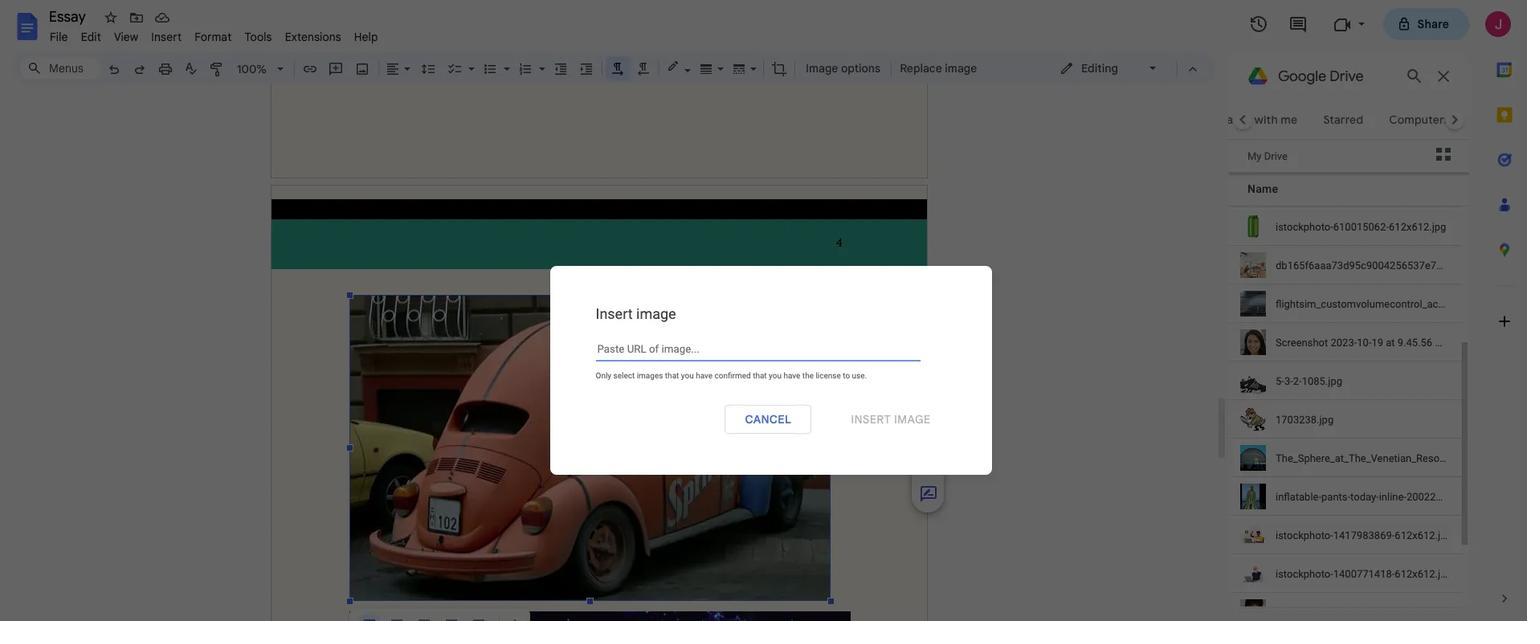 Task type: locate. For each thing, give the bounding box(es) containing it.
Menus field
[[20, 57, 100, 80]]

toolbar
[[353, 9, 527, 621]]

only select images that you have confirmed that you have the license to use. alert
[[596, 362, 917, 384]]

that right images in the left bottom of the page
[[665, 371, 679, 380]]

0 horizontal spatial have
[[696, 371, 713, 380]]

use.
[[852, 371, 867, 380]]

insert image dialog
[[550, 266, 992, 475]]

insert
[[851, 412, 891, 426]]

that
[[665, 371, 679, 380], [753, 371, 767, 380]]

select
[[614, 371, 635, 380]]

image
[[637, 305, 676, 322], [894, 412, 931, 426]]

image inside heading
[[637, 305, 676, 322]]

0 horizontal spatial you
[[681, 371, 694, 380]]

image inside button
[[894, 412, 931, 426]]

1 horizontal spatial image
[[894, 412, 931, 426]]

have left confirmed
[[696, 371, 713, 380]]

option group
[[358, 9, 491, 621]]

Break text radio
[[375, 9, 442, 621]]

have
[[696, 371, 713, 380], [784, 371, 801, 380]]

that down paste url of image... 'field'
[[753, 371, 767, 380]]

cancel button
[[725, 405, 812, 434]]

share. private to only me. image
[[1397, 16, 1412, 31]]

0 vertical spatial image
[[637, 305, 676, 322]]

menu bar
[[43, 21, 385, 47]]

1 have from the left
[[696, 371, 713, 380]]

1 horizontal spatial you
[[769, 371, 782, 380]]

to
[[843, 371, 850, 380]]

0 horizontal spatial that
[[665, 371, 679, 380]]

have left the
[[784, 371, 801, 380]]

option group inside insert image application
[[358, 9, 491, 621]]

confirmed
[[715, 371, 751, 380]]

toolbar inside insert image application
[[353, 9, 527, 621]]

menu bar inside menu bar 'banner'
[[43, 21, 385, 47]]

images
[[637, 371, 663, 380]]

1 horizontal spatial have
[[784, 371, 801, 380]]

1 horizontal spatial that
[[753, 371, 767, 380]]

you
[[681, 371, 694, 380], [769, 371, 782, 380]]

1 that from the left
[[665, 371, 679, 380]]

1 vertical spatial image
[[894, 412, 931, 426]]

you right images in the left bottom of the page
[[681, 371, 694, 380]]

2 you from the left
[[769, 371, 782, 380]]

image for insert image
[[637, 305, 676, 322]]

1 you from the left
[[681, 371, 694, 380]]

you down paste url of image... 'field'
[[769, 371, 782, 380]]

tab list
[[1483, 47, 1528, 576]]

0 horizontal spatial image
[[637, 305, 676, 322]]

Rename text field
[[43, 6, 95, 26]]

image
[[806, 61, 839, 76]]

only select images that you have confirmed that you have the license to use.
[[596, 371, 867, 380]]

menu bar banner
[[0, 0, 1528, 621]]



Task type: describe. For each thing, give the bounding box(es) containing it.
insert image heading
[[596, 305, 921, 323]]

Wrap text radio
[[385, 613, 409, 621]]

2 have from the left
[[784, 371, 801, 380]]

2 that from the left
[[753, 371, 767, 380]]

add comment image
[[919, 420, 939, 439]]

insert image
[[596, 305, 676, 322]]

suggest edits image
[[919, 484, 939, 504]]

the
[[803, 371, 814, 380]]

insert image application
[[0, 0, 1528, 621]]

Paste URL of image... field
[[596, 342, 921, 362]]

image options
[[806, 61, 881, 76]]

main toolbar
[[100, 0, 982, 456]]

insert image
[[851, 412, 931, 426]]

Star checkbox
[[100, 6, 122, 29]]

only
[[596, 371, 612, 380]]

cancel
[[745, 412, 792, 426]]

tab list inside menu bar 'banner'
[[1483, 47, 1528, 576]]

image for insert image
[[894, 412, 931, 426]]

image options button
[[799, 56, 888, 80]]

license
[[816, 371, 841, 380]]

insert
[[596, 305, 633, 322]]

insert image button
[[831, 405, 951, 434]]

options
[[841, 61, 881, 76]]

In front of text radio
[[467, 613, 491, 621]]

Behind text radio
[[440, 613, 464, 621]]

In line radio
[[358, 613, 382, 621]]



Task type: vqa. For each thing, say whether or not it's contained in the screenshot.
Add comment image
yes



